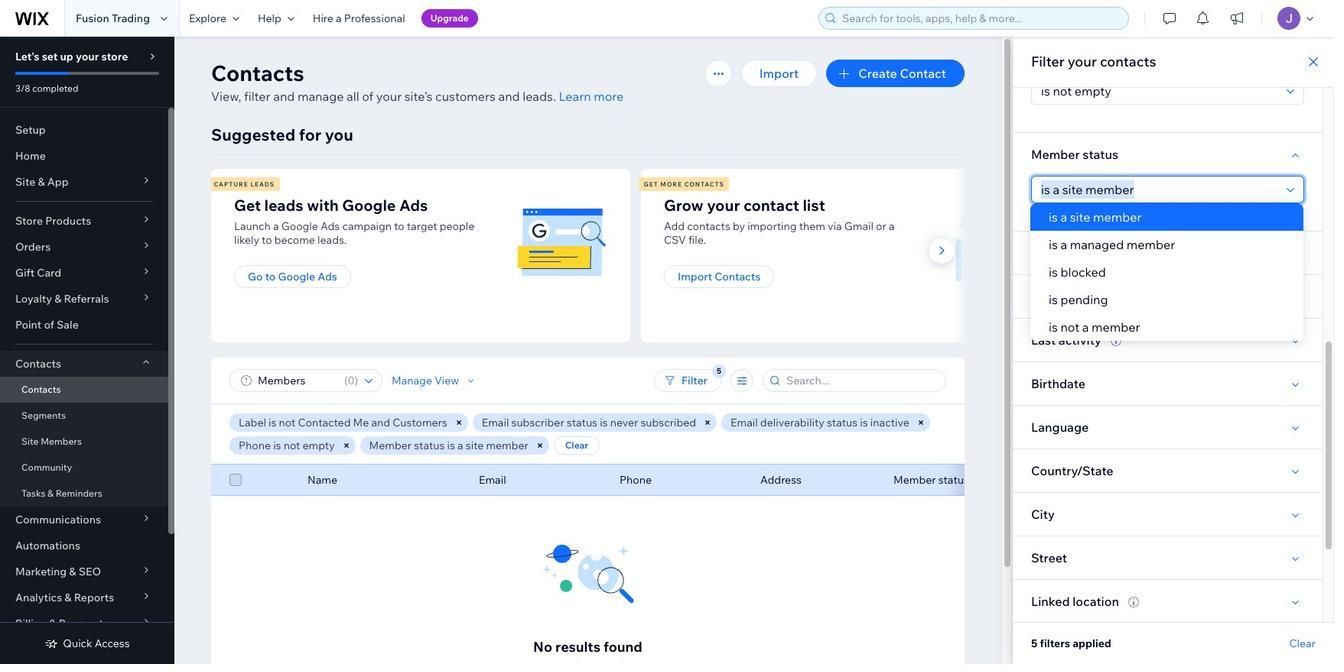 Task type: locate. For each thing, give the bounding box(es) containing it.
site up the managed
[[1070, 210, 1090, 225]]

Select an option field
[[1037, 78, 1282, 104], [1037, 177, 1282, 203]]

select an option field up is a site member option at the right top of the page
[[1037, 177, 1282, 203]]

member down customers
[[369, 439, 412, 453]]

and right customers
[[498, 89, 520, 104]]

& left seo at the bottom of page
[[69, 565, 76, 579]]

gift card button
[[0, 260, 168, 286]]

phone down the label
[[239, 439, 271, 453]]

member down created on the top right
[[1092, 320, 1140, 335]]

None checkbox
[[229, 471, 242, 490]]

import for import contacts
[[678, 270, 712, 284]]

site inside site & app popup button
[[15, 175, 35, 189]]

phone is not empty
[[239, 439, 335, 453]]

is up assignee
[[1049, 210, 1058, 225]]

& right tasks
[[48, 488, 54, 500]]

contact right the create
[[900, 66, 946, 81]]

capture
[[214, 181, 248, 188]]

a down pending
[[1082, 320, 1089, 335]]

to right go
[[265, 270, 276, 284]]

ads down with
[[321, 220, 340, 233]]

2 vertical spatial not
[[284, 439, 300, 453]]

filter for filter
[[682, 374, 708, 388]]

marketing
[[15, 565, 67, 579]]

ads
[[399, 196, 428, 215], [321, 220, 340, 233], [318, 270, 337, 284]]

is a site member option
[[1030, 203, 1304, 231]]

& inside popup button
[[49, 617, 56, 631]]

list containing get leads with google ads
[[209, 169, 1066, 343]]

1 vertical spatial of
[[44, 318, 54, 332]]

& for tasks
[[48, 488, 54, 500]]

member up is a site member
[[1031, 147, 1080, 162]]

list
[[209, 169, 1066, 343]]

app
[[47, 175, 69, 189]]

filter
[[244, 89, 271, 104]]

managed
[[1070, 237, 1124, 252]]

launch
[[234, 220, 271, 233]]

filter
[[1031, 53, 1065, 70], [682, 374, 708, 388]]

0 vertical spatial import
[[759, 66, 799, 81]]

let's
[[15, 50, 39, 63]]

google down become
[[278, 270, 315, 284]]

1 horizontal spatial of
[[362, 89, 373, 104]]

and right filter
[[273, 89, 295, 104]]

1 horizontal spatial member status
[[1031, 147, 1118, 162]]

last activity
[[1031, 333, 1101, 348]]

& right 'loyalty'
[[54, 292, 61, 306]]

more
[[660, 181, 682, 188]]

member up is a managed member
[[1093, 210, 1142, 225]]

a inside grow your contact list add contacts by importing them via gmail or a csv file.
[[889, 220, 895, 233]]

a up is blocked at the right of page
[[1061, 237, 1067, 252]]

automations
[[15, 539, 80, 553]]

)
[[355, 374, 358, 388]]

orders
[[15, 240, 51, 254]]

0 vertical spatial contact
[[900, 66, 946, 81]]

0 horizontal spatial site
[[466, 439, 484, 453]]

0 horizontal spatial clear
[[565, 440, 588, 451]]

0 horizontal spatial clear button
[[554, 437, 600, 455]]

1 vertical spatial phone
[[620, 474, 652, 487]]

0 horizontal spatial contact
[[900, 66, 946, 81]]

contacts button
[[0, 351, 168, 377]]

point of sale link
[[0, 312, 168, 338]]

loyalty & referrals button
[[0, 286, 168, 312]]

member down inactive
[[894, 474, 936, 487]]

contacts down point of sale
[[15, 357, 61, 371]]

1 vertical spatial filter
[[682, 374, 708, 388]]

not down is pending at the top of the page
[[1061, 320, 1080, 335]]

1 horizontal spatial import
[[759, 66, 799, 81]]

1 vertical spatial select an option field
[[1037, 177, 1282, 203]]

to
[[394, 220, 404, 233], [262, 233, 272, 247], [265, 270, 276, 284]]

google inside button
[[278, 270, 315, 284]]

1 vertical spatial clear
[[1289, 637, 1316, 651]]

not up phone is not empty
[[279, 416, 296, 430]]

not
[[1061, 320, 1080, 335], [279, 416, 296, 430], [284, 439, 300, 453]]

is a site member
[[1049, 210, 1142, 225]]

store
[[101, 50, 128, 63]]

site inside site members link
[[21, 436, 39, 448]]

1 select an option field from the top
[[1037, 78, 1282, 104]]

1 vertical spatial contacts
[[687, 220, 730, 233]]

site for site & app
[[15, 175, 35, 189]]

grow your contact list add contacts by importing them via gmail or a csv file.
[[664, 196, 895, 247]]

hire a professional
[[313, 11, 405, 25]]

contact
[[900, 66, 946, 81], [1031, 289, 1078, 304]]

1 vertical spatial contact
[[1031, 289, 1078, 304]]

go to google ads
[[248, 270, 337, 284]]

site down home
[[15, 175, 35, 189]]

1 horizontal spatial phone
[[620, 474, 652, 487]]

email for email subscriber status is never subscribed
[[482, 416, 509, 430]]

0 vertical spatial phone
[[239, 439, 271, 453]]

member inside option
[[1093, 210, 1142, 225]]

& right billing
[[49, 617, 56, 631]]

linked
[[1031, 594, 1070, 610]]

leads. down with
[[318, 233, 347, 247]]

all
[[347, 89, 359, 104]]

clear inside button
[[565, 440, 588, 451]]

site inside is a site member option
[[1070, 210, 1090, 225]]

contact down is blocked at the right of page
[[1031, 289, 1078, 304]]

a up assignee
[[1061, 210, 1067, 225]]

google up campaign
[[342, 196, 396, 215]]

communications
[[15, 513, 101, 527]]

1 horizontal spatial clear button
[[1289, 637, 1316, 651]]

0 vertical spatial of
[[362, 89, 373, 104]]

site
[[15, 175, 35, 189], [21, 436, 39, 448]]

and right me
[[371, 416, 390, 430]]

email left deliverability
[[731, 416, 758, 430]]

1 vertical spatial site
[[466, 439, 484, 453]]

1 horizontal spatial filter
[[1031, 53, 1065, 70]]

contact
[[744, 196, 799, 215]]

location
[[1073, 594, 1119, 610]]

leads. left learn
[[523, 89, 556, 104]]

is
[[1049, 210, 1058, 225], [1049, 237, 1058, 252], [1049, 265, 1058, 280], [1049, 292, 1058, 308], [1049, 320, 1058, 335], [269, 416, 276, 430], [600, 416, 608, 430], [860, 416, 868, 430], [273, 439, 281, 453], [447, 439, 455, 453]]

member status down inactive
[[894, 474, 969, 487]]

analytics & reports
[[15, 591, 114, 605]]

community
[[21, 462, 72, 474]]

0 horizontal spatial leads.
[[318, 233, 347, 247]]

pending
[[1061, 292, 1108, 308]]

import inside button
[[678, 270, 712, 284]]

is down assignee
[[1049, 265, 1058, 280]]

& for loyalty
[[54, 292, 61, 306]]

1 vertical spatial member
[[369, 439, 412, 453]]

member status
[[1031, 147, 1118, 162], [894, 474, 969, 487]]

is left inactive
[[860, 416, 868, 430]]

of right all
[[362, 89, 373, 104]]

clear for clear button to the left
[[565, 440, 588, 451]]

is up is blocked at the right of page
[[1049, 237, 1058, 252]]

is a managed member
[[1049, 237, 1175, 252]]

orders button
[[0, 234, 168, 260]]

1 horizontal spatial contacts
[[1100, 53, 1156, 70]]

member down is a site member option at the right top of the page
[[1127, 237, 1175, 252]]

0 horizontal spatial contacts
[[687, 220, 730, 233]]

member status up is a site member
[[1031, 147, 1118, 162]]

1 horizontal spatial leads.
[[523, 89, 556, 104]]

site down manage view "popup button"
[[466, 439, 484, 453]]

0 vertical spatial contacts
[[1100, 53, 1156, 70]]

a down view
[[457, 439, 463, 453]]

import
[[759, 66, 799, 81], [678, 270, 712, 284]]

is pending
[[1049, 292, 1108, 308]]

customers
[[435, 89, 496, 104]]

1 vertical spatial site
[[21, 436, 39, 448]]

not for phone is not empty
[[284, 439, 300, 453]]

is left empty
[[273, 439, 281, 453]]

members
[[41, 436, 82, 448]]

0 vertical spatial select an option field
[[1037, 78, 1282, 104]]

&
[[38, 175, 45, 189], [54, 292, 61, 306], [48, 488, 54, 500], [69, 565, 76, 579], [64, 591, 72, 605], [49, 617, 56, 631]]

a inside option
[[1061, 210, 1067, 225]]

manage view button
[[392, 374, 477, 388]]

site
[[1070, 210, 1090, 225], [466, 439, 484, 453]]

let's set up your store
[[15, 50, 128, 63]]

1 horizontal spatial site
[[1070, 210, 1090, 225]]

store products button
[[0, 208, 168, 234]]

0 horizontal spatial member status
[[894, 474, 969, 487]]

2 vertical spatial google
[[278, 270, 315, 284]]

filters
[[1040, 637, 1070, 651]]

0 vertical spatial leads.
[[523, 89, 556, 104]]

& left the reports
[[64, 591, 72, 605]]

billing & payments
[[15, 617, 109, 631]]

google down 'leads'
[[281, 220, 318, 233]]

1 horizontal spatial and
[[371, 416, 390, 430]]

blocked
[[1061, 265, 1106, 280]]

2 horizontal spatial member
[[1031, 147, 1080, 162]]

0 vertical spatial not
[[1061, 320, 1080, 335]]

0 horizontal spatial of
[[44, 318, 54, 332]]

& inside "link"
[[48, 488, 54, 500]]

1 horizontal spatial contact
[[1031, 289, 1078, 304]]

manage
[[392, 374, 432, 388]]

& for analytics
[[64, 591, 72, 605]]

point of sale
[[15, 318, 79, 332]]

import contacts
[[678, 270, 761, 284]]

is down customers
[[447, 439, 455, 453]]

contacts
[[684, 181, 724, 188]]

reminders
[[56, 488, 102, 500]]

contacts up filter
[[211, 60, 304, 86]]

not left empty
[[284, 439, 300, 453]]

0 horizontal spatial filter
[[682, 374, 708, 388]]

Search for tools, apps, help & more... field
[[838, 8, 1124, 29]]

street
[[1031, 551, 1067, 566]]

help button
[[249, 0, 304, 37]]

filter your contacts
[[1031, 53, 1156, 70]]

completed
[[32, 83, 78, 94]]

1 vertical spatial leads.
[[318, 233, 347, 247]]

your inside sidebar element
[[76, 50, 99, 63]]

phone down never
[[620, 474, 652, 487]]

& left app
[[38, 175, 45, 189]]

quick access
[[63, 637, 130, 651]]

import inside button
[[759, 66, 799, 81]]

a right the or
[[889, 220, 895, 233]]

a right hire
[[336, 11, 342, 25]]

5
[[1031, 637, 1038, 651]]

hire
[[313, 11, 333, 25]]

2 vertical spatial member
[[894, 474, 936, 487]]

email left subscriber on the bottom
[[482, 416, 509, 430]]

contacts down 'by'
[[715, 270, 761, 284]]

sidebar element
[[0, 37, 174, 665]]

phone for phone is not empty
[[239, 439, 271, 453]]

0 vertical spatial site
[[1070, 210, 1090, 225]]

0 horizontal spatial phone
[[239, 439, 271, 453]]

site down segments
[[21, 436, 39, 448]]

hire a professional link
[[304, 0, 414, 37]]

analytics & reports button
[[0, 585, 168, 611]]

leads.
[[523, 89, 556, 104], [318, 233, 347, 247]]

1 vertical spatial not
[[279, 416, 296, 430]]

0 vertical spatial site
[[15, 175, 35, 189]]

card
[[37, 266, 61, 280]]

learn more button
[[559, 87, 624, 106]]

Unsaved view field
[[253, 370, 340, 392]]

& for billing
[[49, 617, 56, 631]]

subscribed
[[641, 416, 696, 430]]

select an option field down filter your contacts
[[1037, 78, 1282, 104]]

1 vertical spatial import
[[678, 270, 712, 284]]

birthdate
[[1031, 376, 1085, 392]]

0 horizontal spatial and
[[273, 89, 295, 104]]

a down 'leads'
[[273, 220, 279, 233]]

capture leads
[[214, 181, 275, 188]]

list box
[[1030, 203, 1304, 341]]

trading
[[112, 11, 150, 25]]

of left sale
[[44, 318, 54, 332]]

member
[[1031, 147, 1080, 162], [369, 439, 412, 453], [894, 474, 936, 487]]

leads. inside contacts view, filter and manage all of your site's customers and leads. learn more
[[523, 89, 556, 104]]

google
[[342, 196, 396, 215], [281, 220, 318, 233], [278, 270, 315, 284]]

is right the label
[[269, 416, 276, 430]]

1 horizontal spatial clear
[[1289, 637, 1316, 651]]

1 vertical spatial member status
[[894, 474, 969, 487]]

create contact
[[859, 66, 946, 81]]

filter inside button
[[682, 374, 708, 388]]

target
[[407, 220, 437, 233]]

leads
[[264, 196, 303, 215]]

0 horizontal spatial member
[[369, 439, 412, 453]]

ads down get leads with google ads launch a google ads campaign to target people likely to become leads. at the left
[[318, 270, 337, 284]]

0 horizontal spatial import
[[678, 270, 712, 284]]

filter for filter your contacts
[[1031, 53, 1065, 70]]

0 vertical spatial clear
[[565, 440, 588, 451]]

linked location
[[1031, 594, 1119, 610]]

ads up target at left top
[[399, 196, 428, 215]]

0 vertical spatial filter
[[1031, 53, 1065, 70]]

2 vertical spatial ads
[[318, 270, 337, 284]]

0 vertical spatial clear button
[[554, 437, 600, 455]]



Task type: vqa. For each thing, say whether or not it's contained in the screenshot.
set.
no



Task type: describe. For each thing, give the bounding box(es) containing it.
not inside list box
[[1061, 320, 1080, 335]]

found
[[604, 639, 643, 656]]

is not a member
[[1049, 320, 1140, 335]]

campaign
[[342, 220, 392, 233]]

created
[[1080, 289, 1124, 304]]

import button
[[741, 60, 817, 87]]

Search... field
[[782, 370, 941, 392]]

referrals
[[64, 292, 109, 306]]

up
[[60, 50, 73, 63]]

view
[[435, 374, 459, 388]]

ads inside button
[[318, 270, 337, 284]]

0
[[348, 374, 355, 388]]

gmail
[[844, 220, 874, 233]]

2 horizontal spatial and
[[498, 89, 520, 104]]

leads. inside get leads with google ads launch a google ads campaign to target people likely to become leads.
[[318, 233, 347, 247]]

community link
[[0, 455, 168, 481]]

get leads with google ads launch a google ads campaign to target people likely to become leads.
[[234, 196, 475, 247]]

tasks & reminders
[[21, 488, 102, 500]]

member for is not a member
[[1092, 320, 1140, 335]]

0 vertical spatial member
[[1031, 147, 1080, 162]]

customers
[[393, 416, 447, 430]]

5 filters applied
[[1031, 637, 1111, 651]]

store
[[15, 214, 43, 228]]

& for site
[[38, 175, 45, 189]]

0 vertical spatial ads
[[399, 196, 428, 215]]

home link
[[0, 143, 168, 169]]

language
[[1031, 420, 1089, 435]]

email down member status is a site member
[[479, 474, 506, 487]]

for
[[299, 125, 321, 145]]

fusion
[[76, 11, 109, 25]]

sale
[[57, 318, 79, 332]]

learn
[[559, 89, 591, 104]]

email subscriber status is never subscribed
[[482, 416, 696, 430]]

0 vertical spatial member status
[[1031, 147, 1118, 162]]

no
[[533, 639, 552, 656]]

contacts inside 'popup button'
[[15, 357, 61, 371]]

contacts link
[[0, 377, 168, 403]]

is left pending
[[1049, 292, 1058, 308]]

billing
[[15, 617, 47, 631]]

is left activity
[[1049, 320, 1058, 335]]

people
[[440, 220, 475, 233]]

to right 'likely'
[[262, 233, 272, 247]]

label
[[239, 416, 266, 430]]

contacts inside button
[[715, 270, 761, 284]]

get more contacts
[[644, 181, 724, 188]]

gift card
[[15, 266, 61, 280]]

segments link
[[0, 403, 168, 429]]

site's
[[404, 89, 433, 104]]

2 select an option field from the top
[[1037, 177, 1282, 203]]

site for site members
[[21, 436, 39, 448]]

help
[[258, 11, 281, 25]]

is left never
[[600, 416, 608, 430]]

member down subscriber on the bottom
[[486, 439, 529, 453]]

your inside contacts view, filter and manage all of your site's customers and leads. learn more
[[376, 89, 402, 104]]

phone for phone
[[620, 474, 652, 487]]

& for marketing
[[69, 565, 76, 579]]

label is not contacted me and customers
[[239, 416, 447, 430]]

go to google ads button
[[234, 265, 351, 288]]

suggested
[[211, 125, 295, 145]]

segments
[[21, 410, 66, 422]]

subscriber
[[511, 416, 564, 430]]

clear for the bottommost clear button
[[1289, 637, 1316, 651]]

empty
[[303, 439, 335, 453]]

your inside grow your contact list add contacts by importing them via gmail or a csv file.
[[707, 196, 740, 215]]

set
[[42, 50, 58, 63]]

gift
[[15, 266, 35, 280]]

to left target at left top
[[394, 220, 404, 233]]

not for label is not contacted me and customers
[[279, 416, 296, 430]]

list
[[803, 196, 825, 215]]

member for is a managed member
[[1127, 237, 1175, 252]]

0 vertical spatial google
[[342, 196, 396, 215]]

create
[[859, 66, 897, 81]]

( 0 )
[[344, 374, 358, 388]]

member for is a site member
[[1093, 210, 1142, 225]]

site members link
[[0, 429, 168, 455]]

manage view
[[392, 374, 459, 388]]

get
[[644, 181, 658, 188]]

tasks
[[21, 488, 45, 500]]

contacts inside grow your contact list add contacts by importing them via gmail or a csv file.
[[687, 220, 730, 233]]

a inside get leads with google ads launch a google ads campaign to target people likely to become leads.
[[273, 220, 279, 233]]

csv
[[664, 233, 686, 247]]

list box containing is a site member
[[1030, 203, 1304, 341]]

contact inside 'button'
[[900, 66, 946, 81]]

is inside option
[[1049, 210, 1058, 225]]

go
[[248, 270, 263, 284]]

contacts view, filter and manage all of your site's customers and leads. learn more
[[211, 60, 624, 104]]

contacts inside contacts view, filter and manage all of your site's customers and leads. learn more
[[211, 60, 304, 86]]

get
[[234, 196, 261, 215]]

site members
[[21, 436, 82, 448]]

to inside button
[[265, 270, 276, 284]]

1 horizontal spatial member
[[894, 474, 936, 487]]

applied
[[1073, 637, 1111, 651]]

assignee
[[1031, 246, 1085, 261]]

file.
[[688, 233, 706, 247]]

importing
[[747, 220, 797, 233]]

email for email deliverability status is inactive
[[731, 416, 758, 430]]

point
[[15, 318, 42, 332]]

no results found
[[533, 639, 643, 656]]

3/8 completed
[[15, 83, 78, 94]]

you
[[325, 125, 353, 145]]

reports
[[74, 591, 114, 605]]

filter button
[[654, 369, 721, 392]]

of inside sidebar element
[[44, 318, 54, 332]]

automations link
[[0, 533, 168, 559]]

address
[[760, 474, 802, 487]]

store products
[[15, 214, 91, 228]]

setup link
[[0, 117, 168, 143]]

1 vertical spatial clear button
[[1289, 637, 1316, 651]]

suggested for you
[[211, 125, 353, 145]]

upgrade button
[[421, 9, 478, 28]]

of inside contacts view, filter and manage all of your site's customers and leads. learn more
[[362, 89, 373, 104]]

loyalty
[[15, 292, 52, 306]]

member status is a site member
[[369, 439, 529, 453]]

city
[[1031, 507, 1055, 522]]

access
[[95, 637, 130, 651]]

contacts up segments
[[21, 384, 61, 395]]

is blocked
[[1049, 265, 1106, 280]]

professional
[[344, 11, 405, 25]]

quick
[[63, 637, 92, 651]]

import for import
[[759, 66, 799, 81]]

1 vertical spatial ads
[[321, 220, 340, 233]]

1 vertical spatial google
[[281, 220, 318, 233]]

import contacts button
[[664, 265, 774, 288]]



